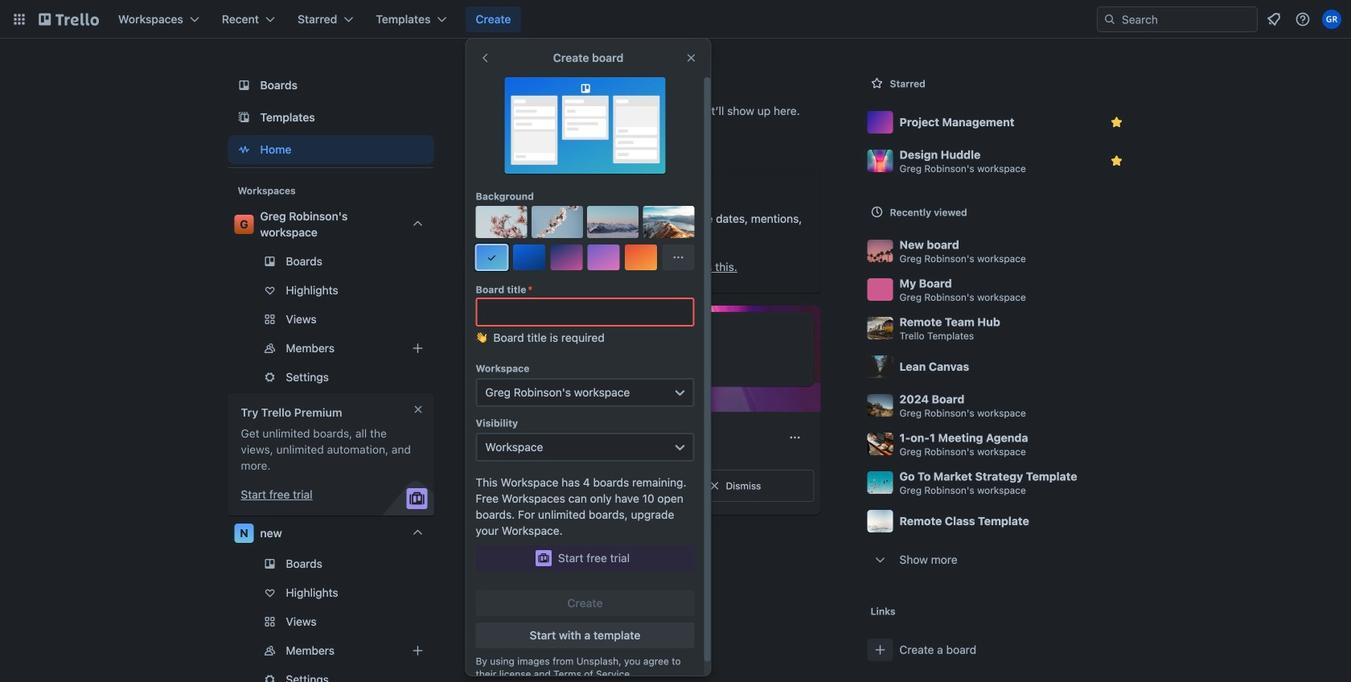 Task type: vqa. For each thing, say whether or not it's contained in the screenshot.
Sales
no



Task type: locate. For each thing, give the bounding box(es) containing it.
Search field
[[1117, 8, 1257, 31]]

home image
[[234, 140, 254, 159]]

open information menu image
[[1295, 11, 1311, 27]]

template board image
[[234, 108, 254, 127]]

return to previous screen image
[[479, 51, 492, 64]]

0 notifications image
[[1265, 10, 1284, 29]]

primary element
[[0, 0, 1351, 39]]

wave image
[[476, 330, 487, 352]]

color: green, title: none image
[[499, 322, 544, 335]]

click to unstar project management. it will be removed from your starred list. image
[[1109, 114, 1125, 130]]

None text field
[[476, 298, 695, 327]]

add image
[[408, 641, 428, 660]]

close popover image
[[685, 51, 698, 64]]

greg robinson (gregrobinson96) image
[[1323, 10, 1342, 29]]

add image
[[408, 339, 428, 358]]

back to home image
[[39, 6, 99, 32]]



Task type: describe. For each thing, give the bounding box(es) containing it.
board image
[[234, 76, 254, 95]]

search image
[[1104, 13, 1117, 26]]

click to unstar design huddle . it will be removed from your starred list. image
[[1109, 153, 1125, 169]]

❄️ image
[[485, 251, 498, 264]]



